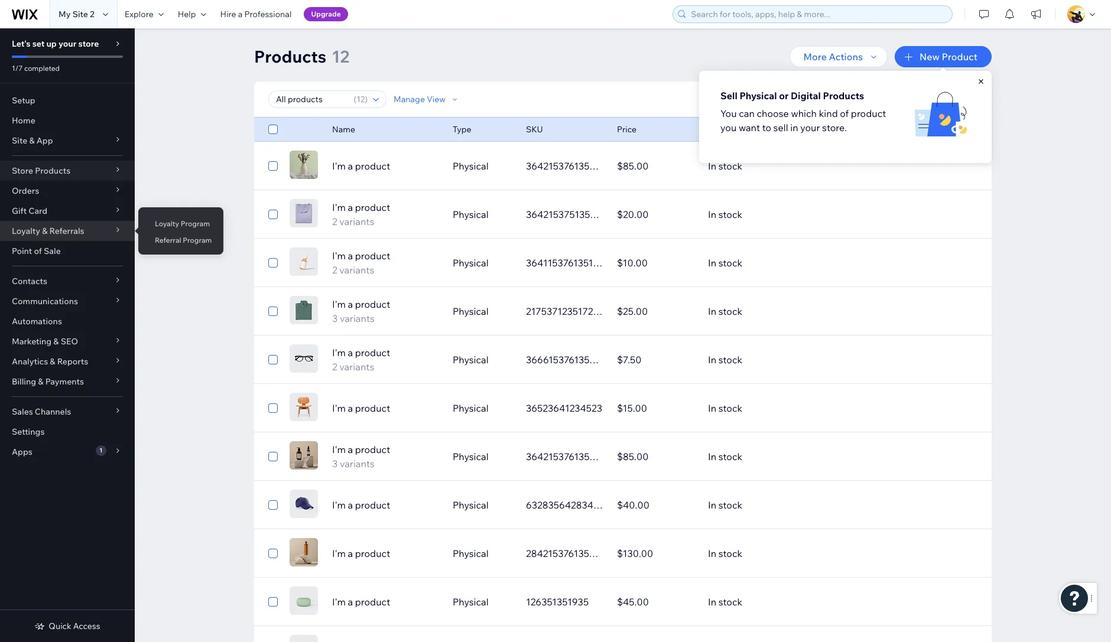 Task type: locate. For each thing, give the bounding box(es) containing it.
$25.00
[[617, 306, 648, 317]]

1 vertical spatial site
[[12, 135, 27, 146]]

i'm a product
[[332, 160, 390, 172], [332, 403, 390, 414], [332, 500, 390, 511], [332, 548, 390, 560], [332, 596, 390, 608]]

reports
[[57, 356, 88, 367]]

2 3 from the top
[[332, 458, 338, 470]]

5 variants from the top
[[340, 458, 375, 470]]

4 variants from the top
[[339, 361, 374, 373]]

2 i'm a product 3 variants from the top
[[332, 444, 390, 470]]

1 i'm a product 3 variants from the top
[[332, 299, 390, 325]]

in stock for 364215376135191
[[708, 160, 743, 172]]

1 3 from the top
[[332, 313, 338, 325]]

stock for 284215376135191
[[719, 548, 743, 560]]

program for referral program
[[183, 236, 212, 245]]

1 in stock from the top
[[708, 160, 743, 172]]

36523641234523
[[526, 403, 602, 414]]

actions
[[829, 51, 863, 63]]

referral program
[[155, 236, 212, 245]]

1 vertical spatial i'm a product 2 variants
[[332, 250, 390, 276]]

$85.00 for 364215376135191
[[617, 160, 649, 172]]

12 down the upgrade button
[[332, 46, 349, 67]]

products up orders popup button
[[35, 166, 70, 176]]

2 $85.00 from the top
[[617, 451, 649, 463]]

site & app button
[[0, 131, 135, 151]]

loyalty for loyalty program
[[155, 219, 179, 228]]

10 i'm from the top
[[332, 596, 346, 608]]

6 in stock link from the top
[[701, 394, 942, 423]]

upgrade button
[[304, 7, 348, 21]]

hire a professional
[[220, 9, 292, 20]]

6 physical link from the top
[[446, 394, 519, 423]]

1 horizontal spatial 12
[[357, 94, 365, 105]]

in
[[708, 160, 717, 172], [708, 209, 717, 220], [708, 257, 717, 269], [708, 306, 717, 317], [708, 354, 717, 366], [708, 403, 717, 414], [708, 451, 717, 463], [708, 500, 717, 511], [708, 548, 717, 560], [708, 596, 717, 608]]

2 physical link from the top
[[446, 200, 519, 229]]

7 in from the top
[[708, 451, 717, 463]]

in stock link
[[701, 152, 942, 180], [701, 200, 942, 229], [701, 249, 942, 277], [701, 297, 942, 326], [701, 346, 942, 374], [701, 394, 942, 423], [701, 443, 942, 471], [701, 491, 942, 520], [701, 540, 942, 568], [701, 588, 942, 617]]

9 stock from the top
[[719, 548, 743, 560]]

i'm a product for 126351351935
[[332, 596, 390, 608]]

physical link for 632835642834572
[[446, 491, 519, 520]]

5 in stock link from the top
[[701, 346, 942, 374]]

3 i'm a product link from the top
[[325, 498, 446, 513]]

physical link for 36523641234523
[[446, 394, 519, 423]]

& left the reports
[[50, 356, 55, 367]]

physical for 632835642834572
[[453, 500, 489, 511]]

0 horizontal spatial site
[[12, 135, 27, 146]]

0 horizontal spatial 12
[[332, 46, 349, 67]]

2 in stock link from the top
[[701, 200, 942, 229]]

in stock link for 217537123517253
[[701, 297, 942, 326]]

help
[[178, 9, 196, 20]]

0 vertical spatial $85.00
[[617, 160, 649, 172]]

in stock link for 364115376135191
[[701, 249, 942, 277]]

program up referral program
[[181, 219, 210, 228]]

gift
[[12, 206, 27, 216]]

sales channels button
[[0, 402, 135, 422]]

your down which
[[801, 122, 820, 134]]

physical link for 364215376135199
[[446, 443, 519, 471]]

in for 284215376135191
[[708, 548, 717, 560]]

site right my
[[72, 9, 88, 20]]

36523641234523 link
[[519, 394, 610, 423]]

4 stock from the top
[[719, 306, 743, 317]]

0 vertical spatial $85.00 link
[[610, 152, 701, 180]]

2 vertical spatial products
[[35, 166, 70, 176]]

2 i'm a product 2 variants from the top
[[332, 250, 390, 276]]

sell physical or digital products you can choose which kind of product you want to sell in your store.
[[721, 90, 886, 134]]

loyalty up referral
[[155, 219, 179, 228]]

of left sale
[[34, 246, 42, 257]]

products up unsaved view field
[[254, 46, 326, 67]]

in for 217537123517253
[[708, 306, 717, 317]]

loyalty down gift card on the left top
[[12, 226, 40, 236]]

manage
[[394, 94, 425, 105]]

your inside sell physical or digital products you can choose which kind of product you want to sell in your store.
[[801, 122, 820, 134]]

3 i'm a product 2 variants from the top
[[332, 347, 390, 373]]

in for 126351351935
[[708, 596, 717, 608]]

1 variants from the top
[[339, 216, 374, 228]]

in stock link for 126351351935
[[701, 588, 942, 617]]

physical for 284215376135191
[[453, 548, 489, 560]]

sell
[[774, 122, 788, 134]]

364215376135191
[[526, 160, 604, 172]]

10 physical link from the top
[[446, 588, 519, 617]]

help button
[[171, 0, 213, 28]]

1 horizontal spatial of
[[840, 108, 849, 119]]

setup link
[[0, 90, 135, 111]]

of inside sell physical or digital products you can choose which kind of product you want to sell in your store.
[[840, 108, 849, 119]]

physical for 364215375135191
[[453, 209, 489, 220]]

3 in stock from the top
[[708, 257, 743, 269]]

of right kind
[[840, 108, 849, 119]]

2 stock from the top
[[719, 209, 743, 220]]

4 in stock from the top
[[708, 306, 743, 317]]

channels
[[35, 407, 71, 417]]

in for 364215376135199
[[708, 451, 717, 463]]

4 i'm a product from the top
[[332, 548, 390, 560]]

i'm a product link for 284215376135191
[[325, 547, 446, 561]]

analytics & reports
[[12, 356, 88, 367]]

3 for 217537123517253
[[332, 313, 338, 325]]

filter
[[748, 94, 768, 105]]

1 in from the top
[[708, 160, 717, 172]]

364215375135191 link
[[519, 200, 610, 229]]

1 vertical spatial $85.00 link
[[610, 443, 701, 471]]

0 vertical spatial products
[[254, 46, 326, 67]]

1 vertical spatial of
[[34, 246, 42, 257]]

1 i'm a product link from the top
[[325, 159, 446, 173]]

i'm a product link
[[325, 159, 446, 173], [325, 401, 446, 416], [325, 498, 446, 513], [325, 547, 446, 561], [325, 595, 446, 609]]

2 in from the top
[[708, 209, 717, 220]]

2 $85.00 link from the top
[[610, 443, 701, 471]]

in stock for 126351351935
[[708, 596, 743, 608]]

site inside dropdown button
[[12, 135, 27, 146]]

1 physical link from the top
[[446, 152, 519, 180]]

stock for 36523641234523
[[719, 403, 743, 414]]

8 in stock link from the top
[[701, 491, 942, 520]]

in stock
[[708, 160, 743, 172], [708, 209, 743, 220], [708, 257, 743, 269], [708, 306, 743, 317], [708, 354, 743, 366], [708, 403, 743, 414], [708, 451, 743, 463], [708, 500, 743, 511], [708, 548, 743, 560], [708, 596, 743, 608]]

physical link for 364215376135191
[[446, 152, 519, 180]]

upgrade
[[311, 9, 341, 18]]

quick access button
[[34, 621, 100, 632]]

4 in stock link from the top
[[701, 297, 942, 326]]

8 in stock from the top
[[708, 500, 743, 511]]

6 in stock from the top
[[708, 403, 743, 414]]

2 i'm from the top
[[332, 202, 346, 213]]

i'm a product 2 variants
[[332, 202, 390, 228], [332, 250, 390, 276], [332, 347, 390, 373]]

completed
[[24, 64, 60, 73]]

9 in stock from the top
[[708, 548, 743, 560]]

5 in stock from the top
[[708, 354, 743, 366]]

2 vertical spatial i'm a product 2 variants
[[332, 347, 390, 373]]

4 in from the top
[[708, 306, 717, 317]]

7 physical link from the top
[[446, 443, 519, 471]]

5 i'm from the top
[[332, 347, 346, 359]]

in stock link for 366615376135191
[[701, 346, 942, 374]]

3 in from the top
[[708, 257, 717, 269]]

6 in from the top
[[708, 403, 717, 414]]

364115376135191 link
[[519, 249, 610, 277]]

12
[[332, 46, 349, 67], [357, 94, 365, 105]]

point of sale link
[[0, 241, 135, 261]]

$85.00 link for 364215376135199
[[610, 443, 701, 471]]

0 horizontal spatial your
[[59, 38, 76, 49]]

1 i'm a product from the top
[[332, 160, 390, 172]]

5 i'm a product link from the top
[[325, 595, 446, 609]]

& down the card
[[42, 226, 48, 236]]

in for 364215376135191
[[708, 160, 717, 172]]

product inside sell physical or digital products you can choose which kind of product you want to sell in your store.
[[851, 108, 886, 119]]

2 horizontal spatial products
[[823, 90, 864, 102]]

3 variants from the top
[[340, 313, 375, 325]]

1 $85.00 link from the top
[[610, 152, 701, 180]]

$85.00 link
[[610, 152, 701, 180], [610, 443, 701, 471]]

284215376135191
[[526, 548, 604, 560]]

6 stock from the top
[[719, 403, 743, 414]]

physical link for 364115376135191
[[446, 249, 519, 277]]

5 stock from the top
[[719, 354, 743, 366]]

i'm a product for 284215376135191
[[332, 548, 390, 560]]

program down loyalty program at left
[[183, 236, 212, 245]]

1 horizontal spatial products
[[254, 46, 326, 67]]

0 vertical spatial your
[[59, 38, 76, 49]]

your inside sidebar element
[[59, 38, 76, 49]]

i'm a product link for 126351351935
[[325, 595, 446, 609]]

products
[[254, 46, 326, 67], [823, 90, 864, 102], [35, 166, 70, 176]]

1 vertical spatial 3
[[332, 458, 338, 470]]

1 $85.00 from the top
[[617, 160, 649, 172]]

products up kind
[[823, 90, 864, 102]]

$85.00 link down price
[[610, 152, 701, 180]]

0 horizontal spatial of
[[34, 246, 42, 257]]

price
[[617, 124, 637, 135]]

7 i'm from the top
[[332, 444, 346, 456]]

inventory
[[708, 124, 745, 135]]

1 vertical spatial your
[[801, 122, 820, 134]]

10 stock from the top
[[719, 596, 743, 608]]

i'm a product 2 variants for 364115376135191
[[332, 250, 390, 276]]

physical for 366615376135191
[[453, 354, 489, 366]]

217537123517253 link
[[519, 297, 610, 326]]

3 physical link from the top
[[446, 249, 519, 277]]

my site 2
[[59, 9, 94, 20]]

8 in from the top
[[708, 500, 717, 511]]

store
[[78, 38, 99, 49]]

2
[[90, 9, 94, 20], [332, 216, 337, 228], [332, 264, 337, 276], [332, 361, 337, 373]]

7 in stock link from the top
[[701, 443, 942, 471]]

gift card button
[[0, 201, 135, 221]]

&
[[29, 135, 35, 146], [42, 226, 48, 236], [53, 336, 59, 347], [50, 356, 55, 367], [38, 377, 43, 387]]

let's
[[12, 38, 30, 49]]

physical for 217537123517253
[[453, 306, 489, 317]]

5 i'm a product from the top
[[332, 596, 390, 608]]

in stock link for 364215376135199
[[701, 443, 942, 471]]

3 in stock link from the top
[[701, 249, 942, 277]]

2 i'm a product link from the top
[[325, 401, 446, 416]]

$85.00 link up $40.00 link at right bottom
[[610, 443, 701, 471]]

None checkbox
[[268, 159, 278, 173], [268, 207, 278, 222], [268, 304, 278, 319], [268, 498, 278, 513], [268, 595, 278, 609], [268, 159, 278, 173], [268, 207, 278, 222], [268, 304, 278, 319], [268, 498, 278, 513], [268, 595, 278, 609]]

$85.00 up $40.00 on the right bottom of page
[[617, 451, 649, 463]]

gift card
[[12, 206, 47, 216]]

6 i'm from the top
[[332, 403, 346, 414]]

5 in from the top
[[708, 354, 717, 366]]

your right up
[[59, 38, 76, 49]]

& left seo
[[53, 336, 59, 347]]

products inside store products dropdown button
[[35, 166, 70, 176]]

Search... field
[[851, 91, 974, 108]]

program for loyalty program
[[181, 219, 210, 228]]

home link
[[0, 111, 135, 131]]

1 vertical spatial i'm a product 3 variants
[[332, 444, 390, 470]]

marketing & seo button
[[0, 332, 135, 352]]

$85.00
[[617, 160, 649, 172], [617, 451, 649, 463]]

0 vertical spatial i'm a product 3 variants
[[332, 299, 390, 325]]

10 in stock from the top
[[708, 596, 743, 608]]

& inside popup button
[[50, 356, 55, 367]]

0 vertical spatial 12
[[332, 46, 349, 67]]

3 stock from the top
[[719, 257, 743, 269]]

10 in stock link from the top
[[701, 588, 942, 617]]

2 for 366615376135191
[[332, 361, 337, 373]]

1 vertical spatial $85.00
[[617, 451, 649, 463]]

9 in from the top
[[708, 548, 717, 560]]

2 in stock from the top
[[708, 209, 743, 220]]

4 i'm from the top
[[332, 299, 346, 310]]

1 i'm a product 2 variants from the top
[[332, 202, 390, 228]]

4 i'm a product link from the top
[[325, 547, 446, 561]]

1 vertical spatial products
[[823, 90, 864, 102]]

$85.00 down price
[[617, 160, 649, 172]]

0 vertical spatial site
[[72, 9, 88, 20]]

10 in from the top
[[708, 596, 717, 608]]

7 stock from the top
[[719, 451, 743, 463]]

i'm a product link for 36523641234523
[[325, 401, 446, 416]]

home
[[12, 115, 35, 126]]

1 horizontal spatial loyalty
[[155, 219, 179, 228]]

3 i'm a product from the top
[[332, 500, 390, 511]]

variants
[[339, 216, 374, 228], [339, 264, 374, 276], [340, 313, 375, 325], [339, 361, 374, 373], [340, 458, 375, 470]]

1 horizontal spatial your
[[801, 122, 820, 134]]

loyalty & referrals button
[[0, 221, 135, 241]]

& for loyalty
[[42, 226, 48, 236]]

site down home
[[12, 135, 27, 146]]

7 in stock from the top
[[708, 451, 743, 463]]

contacts
[[12, 276, 47, 287]]

9 in stock link from the top
[[701, 540, 942, 568]]

4 physical link from the top
[[446, 297, 519, 326]]

point
[[12, 246, 32, 257]]

1 vertical spatial 12
[[357, 94, 365, 105]]

product
[[851, 108, 886, 119], [355, 160, 390, 172], [355, 202, 390, 213], [355, 250, 390, 262], [355, 299, 390, 310], [355, 347, 390, 359], [355, 403, 390, 414], [355, 444, 390, 456], [355, 500, 390, 511], [355, 548, 390, 560], [355, 596, 390, 608]]

variants for 364215375135191
[[339, 216, 374, 228]]

1 in stock link from the top
[[701, 152, 942, 180]]

0 vertical spatial i'm a product 2 variants
[[332, 202, 390, 228]]

5 physical link from the top
[[446, 346, 519, 374]]

referral program link
[[138, 231, 224, 251]]

$25.00 link
[[610, 297, 701, 326]]

physical for 126351351935
[[453, 596, 489, 608]]

2 i'm a product from the top
[[332, 403, 390, 414]]

284215376135191 link
[[519, 540, 610, 568]]

None checkbox
[[268, 122, 278, 137], [268, 256, 278, 270], [268, 353, 278, 367], [268, 401, 278, 416], [268, 450, 278, 464], [268, 547, 278, 561], [268, 122, 278, 137], [268, 256, 278, 270], [268, 353, 278, 367], [268, 401, 278, 416], [268, 450, 278, 464], [268, 547, 278, 561]]

1 stock from the top
[[719, 160, 743, 172]]

364215376135199 link
[[519, 443, 610, 471]]

0 vertical spatial of
[[840, 108, 849, 119]]

0 vertical spatial program
[[181, 219, 210, 228]]

12 left 'manage'
[[357, 94, 365, 105]]

analytics
[[12, 356, 48, 367]]

2 variants from the top
[[339, 264, 374, 276]]

& left app
[[29, 135, 35, 146]]

8 physical link from the top
[[446, 491, 519, 520]]

i'm a product 2 variants for 364215375135191
[[332, 202, 390, 228]]

loyalty program link
[[138, 214, 224, 234]]

loyalty inside loyalty & referrals dropdown button
[[12, 226, 40, 236]]

physical link
[[446, 152, 519, 180], [446, 200, 519, 229], [446, 249, 519, 277], [446, 297, 519, 326], [446, 346, 519, 374], [446, 394, 519, 423], [446, 443, 519, 471], [446, 491, 519, 520], [446, 540, 519, 568], [446, 588, 519, 617]]

1 i'm from the top
[[332, 160, 346, 172]]

store
[[12, 166, 33, 176]]

settings
[[12, 427, 45, 437]]

0 horizontal spatial products
[[35, 166, 70, 176]]

1 vertical spatial program
[[183, 236, 212, 245]]

9 i'm from the top
[[332, 548, 346, 560]]

9 physical link from the top
[[446, 540, 519, 568]]

physical for 364215376135199
[[453, 451, 489, 463]]

0 vertical spatial 3
[[332, 313, 338, 325]]

marketing & seo
[[12, 336, 78, 347]]

hire a professional link
[[213, 0, 299, 28]]

variants for 364215376135199
[[340, 458, 375, 470]]

variants for 364115376135191
[[339, 264, 374, 276]]

& inside dropdown button
[[53, 336, 59, 347]]

& right billing
[[38, 377, 43, 387]]

stock for 217537123517253
[[719, 306, 743, 317]]

physical for 36523641234523
[[453, 403, 489, 414]]

a
[[238, 9, 243, 20], [348, 160, 353, 172], [348, 202, 353, 213], [348, 250, 353, 262], [348, 299, 353, 310], [348, 347, 353, 359], [348, 403, 353, 414], [348, 444, 353, 456], [348, 500, 353, 511], [348, 548, 353, 560], [348, 596, 353, 608]]

manage view button
[[394, 94, 460, 105]]

in stock for 284215376135191
[[708, 548, 743, 560]]

8 stock from the top
[[719, 500, 743, 511]]

loyalty & referrals
[[12, 226, 84, 236]]

0 horizontal spatial loyalty
[[12, 226, 40, 236]]



Task type: vqa. For each thing, say whether or not it's contained in the screenshot.


Task type: describe. For each thing, give the bounding box(es) containing it.
$7.50
[[617, 354, 642, 366]]

in stock link for 632835642834572
[[701, 491, 942, 520]]

more actions button
[[789, 46, 888, 67]]

card
[[29, 206, 47, 216]]

apps
[[12, 447, 32, 458]]

up
[[46, 38, 57, 49]]

& for billing
[[38, 377, 43, 387]]

126351351935 link
[[519, 588, 610, 617]]

physical link for 364215375135191
[[446, 200, 519, 229]]

app
[[37, 135, 53, 146]]

$85.00 link for 364215376135191
[[610, 152, 701, 180]]

12 for ( 12 )
[[357, 94, 365, 105]]

$15.00
[[617, 403, 647, 414]]

& for analytics
[[50, 356, 55, 367]]

my
[[59, 9, 71, 20]]

communications button
[[0, 291, 135, 312]]

12 for products 12
[[332, 46, 349, 67]]

i'm a product 3 variants for 364215376135199
[[332, 444, 390, 470]]

point of sale
[[12, 246, 61, 257]]

let's set up your store
[[12, 38, 99, 49]]

stock for 364215376135199
[[719, 451, 743, 463]]

$40.00 link
[[610, 491, 701, 520]]

physical link for 284215376135191
[[446, 540, 519, 568]]

variants for 366615376135191
[[339, 361, 374, 373]]

site & app
[[12, 135, 53, 146]]

$10.00 link
[[610, 249, 701, 277]]

sku
[[526, 124, 543, 135]]

i'm a product link for 364215376135191
[[325, 159, 446, 173]]

explore
[[125, 9, 154, 20]]

& for site
[[29, 135, 35, 146]]

$7.50 link
[[610, 346, 701, 374]]

stock for 364215375135191
[[719, 209, 743, 220]]

in stock link for 364215376135191
[[701, 152, 942, 180]]

1/7 completed
[[12, 64, 60, 73]]

i'm a product for 36523641234523
[[332, 403, 390, 414]]

which
[[791, 108, 817, 119]]

digital
[[791, 90, 821, 102]]

want
[[739, 122, 760, 134]]

3 i'm from the top
[[332, 250, 346, 262]]

quick access
[[49, 621, 100, 632]]

1/7
[[12, 64, 23, 73]]

364115376135191
[[526, 257, 604, 269]]

choose
[[757, 108, 789, 119]]

billing & payments
[[12, 377, 84, 387]]

sales channels
[[12, 407, 71, 417]]

$85.00 for 364215376135199
[[617, 451, 649, 463]]

orders button
[[0, 181, 135, 201]]

$45.00 link
[[610, 588, 701, 617]]

Unsaved view field
[[273, 91, 350, 108]]

364215376135199
[[526, 451, 606, 463]]

automations link
[[0, 312, 135, 332]]

$15.00 link
[[610, 394, 701, 423]]

$20.00 link
[[610, 200, 701, 229]]

view
[[427, 94, 446, 105]]

stock for 126351351935
[[719, 596, 743, 608]]

payments
[[45, 377, 84, 387]]

366615376135191 link
[[519, 346, 610, 374]]

setup
[[12, 95, 35, 106]]

quick
[[49, 621, 71, 632]]

type
[[453, 124, 472, 135]]

manage view
[[394, 94, 446, 105]]

store.
[[822, 122, 847, 134]]

to
[[762, 122, 771, 134]]

store products
[[12, 166, 70, 176]]

of inside the point of sale link
[[34, 246, 42, 257]]

new product
[[920, 51, 978, 63]]

in stock link for 36523641234523
[[701, 394, 942, 423]]

automations
[[12, 316, 62, 327]]

product
[[942, 51, 978, 63]]

stock for 364115376135191
[[719, 257, 743, 269]]

632835642834572 link
[[519, 491, 610, 520]]

marketing
[[12, 336, 52, 347]]

stock for 364215376135191
[[719, 160, 743, 172]]

3 for 364215376135199
[[332, 458, 338, 470]]

i'm a product for 364215376135191
[[332, 160, 390, 172]]

i'm a product for 632835642834572
[[332, 500, 390, 511]]

in for 36523641234523
[[708, 403, 717, 414]]

i'm a product 3 variants for 217537123517253
[[332, 299, 390, 325]]

sales
[[12, 407, 33, 417]]

products inside sell physical or digital products you can choose which kind of product you want to sell in your store.
[[823, 90, 864, 102]]

1 horizontal spatial site
[[72, 9, 88, 20]]

stock for 632835642834572
[[719, 500, 743, 511]]

2 for 364115376135191
[[332, 264, 337, 276]]

new product button
[[895, 46, 992, 67]]

i'm a product link for 632835642834572
[[325, 498, 446, 513]]

physical link for 126351351935
[[446, 588, 519, 617]]

referral
[[155, 236, 181, 245]]

$10.00
[[617, 257, 648, 269]]

in stock for 364215376135199
[[708, 451, 743, 463]]

( 12 )
[[354, 94, 368, 105]]

in for 632835642834572
[[708, 500, 717, 511]]

in for 366615376135191
[[708, 354, 717, 366]]

hire
[[220, 9, 236, 20]]

& for marketing
[[53, 336, 59, 347]]

8 i'm from the top
[[332, 500, 346, 511]]

kind
[[819, 108, 838, 119]]

in stock for 632835642834572
[[708, 500, 743, 511]]

or
[[779, 90, 789, 102]]

in for 364115376135191
[[708, 257, 717, 269]]

physical link for 366615376135191
[[446, 346, 519, 374]]

access
[[73, 621, 100, 632]]

stock for 366615376135191
[[719, 354, 743, 366]]

(
[[354, 94, 357, 105]]

physical for 364115376135191
[[453, 257, 489, 269]]

i'm a product 2 variants for 366615376135191
[[332, 347, 390, 373]]

physical for 364215376135191
[[453, 160, 489, 172]]

in stock link for 364215375135191
[[701, 200, 942, 229]]

$40.00
[[617, 500, 650, 511]]

in stock for 36523641234523
[[708, 403, 743, 414]]

billing
[[12, 377, 36, 387]]

more
[[804, 51, 827, 63]]

in stock for 364215375135191
[[708, 209, 743, 220]]

referrals
[[49, 226, 84, 236]]

a inside hire a professional link
[[238, 9, 243, 20]]

2 for 364215375135191
[[332, 216, 337, 228]]

sidebar element
[[0, 28, 135, 643]]

name
[[332, 124, 355, 135]]

Search for tools, apps, help & more... field
[[687, 6, 949, 22]]

in stock link for 284215376135191
[[701, 540, 942, 568]]

physical link for 217537123517253
[[446, 297, 519, 326]]

sell
[[721, 90, 738, 102]]

in for 364215375135191
[[708, 209, 717, 220]]

communications
[[12, 296, 78, 307]]

contacts button
[[0, 271, 135, 291]]

632835642834572
[[526, 500, 610, 511]]

variants for 217537123517253
[[340, 313, 375, 325]]

in
[[790, 122, 798, 134]]

physical inside sell physical or digital products you can choose which kind of product you want to sell in your store.
[[740, 90, 777, 102]]

new
[[920, 51, 940, 63]]

in stock for 366615376135191
[[708, 354, 743, 366]]

$130.00 link
[[610, 540, 701, 568]]

loyalty program
[[155, 219, 210, 228]]

loyalty for loyalty & referrals
[[12, 226, 40, 236]]

in stock for 217537123517253
[[708, 306, 743, 317]]

filter button
[[727, 90, 779, 108]]

in stock for 364115376135191
[[708, 257, 743, 269]]



